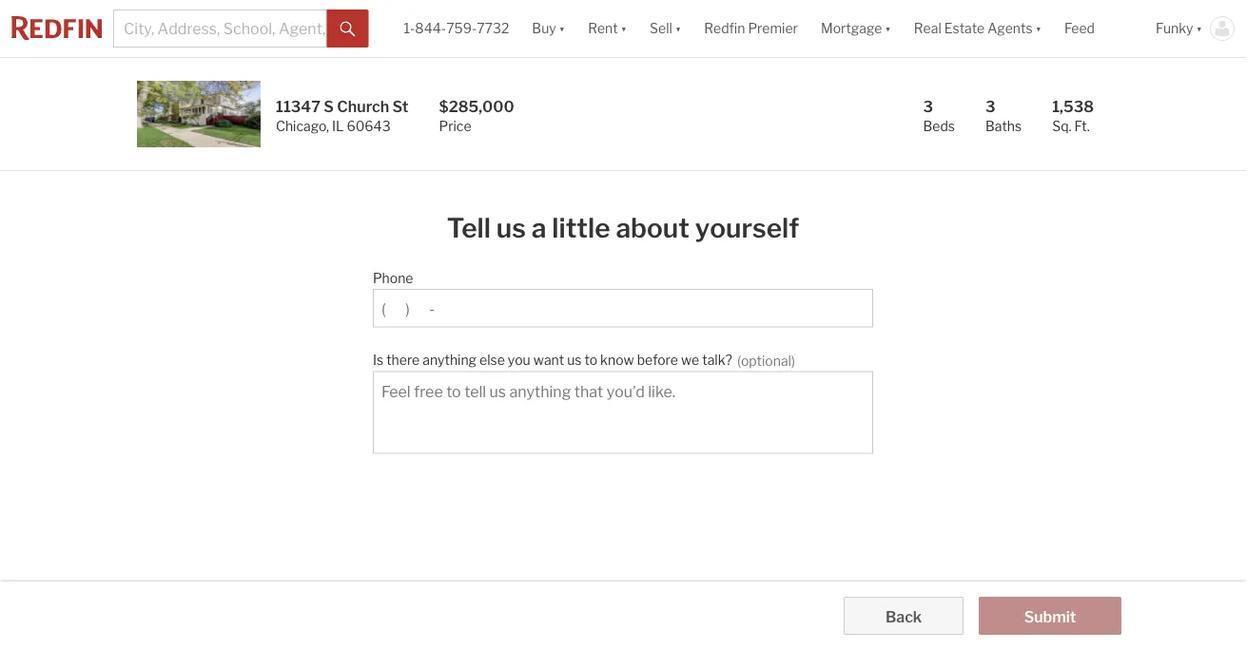 Task type: describe. For each thing, give the bounding box(es) containing it.
1,538 sq. ft.
[[1052, 97, 1094, 134]]

redfin
[[704, 20, 745, 37]]

is
[[373, 352, 383, 369]]

there
[[386, 352, 420, 369]]

mortgage
[[821, 20, 882, 37]]

11347
[[276, 97, 321, 116]]

baths
[[985, 118, 1022, 134]]

you
[[508, 352, 531, 369]]

real estate agents ▾ button
[[903, 0, 1053, 57]]

is there anything else you want us to know before we talk? element
[[373, 343, 864, 371]]

feed button
[[1053, 0, 1144, 57]]

3 for 3 baths
[[985, 97, 995, 116]]

759-
[[446, 20, 477, 37]]

1-844-759-7732 link
[[404, 20, 509, 37]]

funky ▾
[[1156, 20, 1202, 37]]

estate
[[944, 20, 985, 37]]

7732
[[477, 20, 509, 37]]

5 ▾ from the left
[[1035, 20, 1042, 37]]

60643
[[347, 118, 391, 134]]

agents
[[988, 20, 1033, 37]]

is there anything else you want us to know before we talk?
[[373, 352, 732, 369]]

redfin premier button
[[693, 0, 809, 57]]

real estate agents ▾
[[914, 20, 1042, 37]]

real estate agents ▾ link
[[914, 0, 1042, 57]]

anything
[[423, 352, 477, 369]]

about
[[616, 212, 690, 244]]

submit button
[[979, 597, 1122, 635]]

tell us a little about yourself
[[447, 212, 799, 244]]

3 beds
[[923, 97, 955, 134]]

1,538
[[1052, 97, 1094, 116]]

▾ for sell ▾
[[675, 20, 681, 37]]

buy ▾ button
[[521, 0, 577, 57]]

before
[[637, 352, 678, 369]]

il
[[332, 118, 344, 134]]

phone
[[373, 270, 413, 286]]

submit
[[1024, 608, 1076, 626]]

s
[[324, 97, 334, 116]]

844-
[[415, 20, 446, 37]]

Phone telephone field
[[381, 300, 865, 318]]

a
[[532, 212, 546, 244]]

▾ for buy ▾
[[559, 20, 565, 37]]

sell ▾
[[650, 20, 681, 37]]

sell ▾ button
[[650, 0, 681, 57]]

mortgage ▾ button
[[821, 0, 891, 57]]

price
[[439, 118, 471, 134]]

rent ▾ button
[[577, 0, 638, 57]]

funky
[[1156, 20, 1193, 37]]

rent ▾ button
[[588, 0, 627, 57]]

we
[[681, 352, 699, 369]]

back button
[[844, 597, 964, 635]]



Task type: locate. For each thing, give the bounding box(es) containing it.
$285,000 price
[[439, 97, 514, 134]]

submit search image
[[340, 22, 356, 37]]

▾ right buy
[[559, 20, 565, 37]]

3 ▾ from the left
[[675, 20, 681, 37]]

▾ for funky ▾
[[1196, 20, 1202, 37]]

yourself
[[695, 212, 799, 244]]

st
[[392, 97, 409, 116]]

sell
[[650, 20, 672, 37]]

rent ▾
[[588, 20, 627, 37]]

buy
[[532, 20, 556, 37]]

little
[[552, 212, 610, 244]]

1-
[[404, 20, 415, 37]]

6 ▾ from the left
[[1196, 20, 1202, 37]]

3 for 3 beds
[[923, 97, 933, 116]]

,
[[326, 118, 329, 134]]

us inside the is there anything else you want us to know before we talk? element
[[567, 352, 582, 369]]

Is there anything else you want us to know before we talk? text field
[[381, 382, 865, 445]]

premier
[[748, 20, 798, 37]]

2 ▾ from the left
[[621, 20, 627, 37]]

▾
[[559, 20, 565, 37], [621, 20, 627, 37], [675, 20, 681, 37], [885, 20, 891, 37], [1035, 20, 1042, 37], [1196, 20, 1202, 37]]

buy ▾
[[532, 20, 565, 37]]

1 ▾ from the left
[[559, 20, 565, 37]]

0 horizontal spatial 3
[[923, 97, 933, 116]]

▾ right sell
[[675, 20, 681, 37]]

to
[[584, 352, 597, 369]]

▾ for rent ▾
[[621, 20, 627, 37]]

us left a
[[496, 212, 526, 244]]

City, Address, School, Agent, ZIP search field
[[113, 10, 327, 48]]

phone. required field. element
[[373, 261, 864, 289]]

us
[[496, 212, 526, 244], [567, 352, 582, 369]]

▾ right agents
[[1035, 20, 1042, 37]]

▾ right rent
[[621, 20, 627, 37]]

3
[[923, 97, 933, 116], [985, 97, 995, 116]]

us left to at the bottom
[[567, 352, 582, 369]]

buy ▾ button
[[532, 0, 565, 57]]

tell
[[447, 212, 491, 244]]

1 horizontal spatial us
[[567, 352, 582, 369]]

▾ right mortgage
[[885, 20, 891, 37]]

chicago
[[276, 118, 326, 134]]

beds
[[923, 118, 955, 134]]

4 ▾ from the left
[[885, 20, 891, 37]]

know
[[600, 352, 634, 369]]

feed
[[1064, 20, 1095, 37]]

0 vertical spatial us
[[496, 212, 526, 244]]

$285,000
[[439, 97, 514, 116]]

church
[[337, 97, 389, 116]]

back
[[886, 608, 922, 626]]

3 inside 3 baths
[[985, 97, 995, 116]]

mortgage ▾ button
[[809, 0, 903, 57]]

mortgage ▾
[[821, 20, 891, 37]]

3 up the beds
[[923, 97, 933, 116]]

1 vertical spatial us
[[567, 352, 582, 369]]

3 baths
[[985, 97, 1022, 134]]

redfin premier
[[704, 20, 798, 37]]

real
[[914, 20, 941, 37]]

sell ▾ button
[[638, 0, 693, 57]]

1 horizontal spatial 3
[[985, 97, 995, 116]]

rent
[[588, 20, 618, 37]]

1-844-759-7732
[[404, 20, 509, 37]]

want
[[533, 352, 564, 369]]

else
[[479, 352, 505, 369]]

sq.
[[1052, 118, 1072, 134]]

talk?
[[702, 352, 732, 369]]

1 3 from the left
[[923, 97, 933, 116]]

▾ right funky
[[1196, 20, 1202, 37]]

ft.
[[1074, 118, 1090, 134]]

0 horizontal spatial us
[[496, 212, 526, 244]]

3 up baths
[[985, 97, 995, 116]]

2 3 from the left
[[985, 97, 995, 116]]

3 inside 3 beds
[[923, 97, 933, 116]]

▾ for mortgage ▾
[[885, 20, 891, 37]]

11347 s church st chicago , il 60643
[[276, 97, 409, 134]]



Task type: vqa. For each thing, say whether or not it's contained in the screenshot.
3 within the 3 baths
yes



